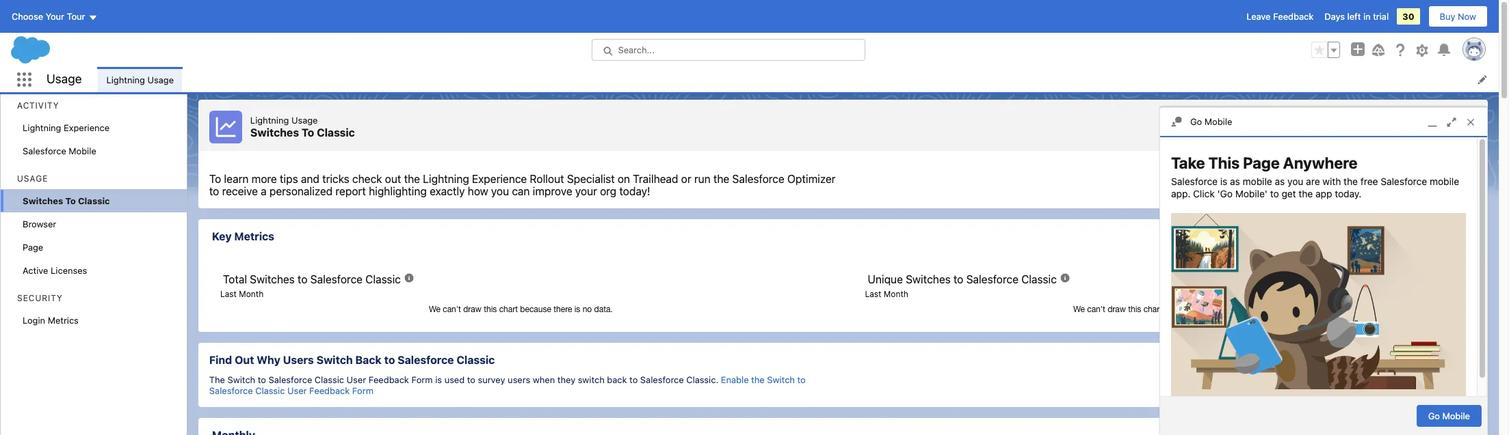 Task type: describe. For each thing, give the bounding box(es) containing it.
specialist
[[567, 173, 615, 185]]

choose your tour button
[[11, 5, 98, 27]]

1 as from the left
[[1231, 176, 1241, 188]]

0 horizontal spatial page
[[23, 242, 43, 253]]

out
[[235, 354, 254, 367]]

'go
[[1218, 188, 1233, 200]]

to inside to learn more tips and tricks check out the lightning experience rollout specialist on trailhead or run the                      salesforce optimizer to receive a personalized report highlighting exactly how you can improve your org today!
[[209, 173, 221, 185]]

buy now
[[1440, 11, 1477, 22]]

switch
[[578, 375, 605, 386]]

take
[[1172, 154, 1206, 172]]

total switches to salesforce classic
[[223, 274, 401, 286]]

leave feedback
[[1247, 11, 1314, 22]]

the right out
[[404, 173, 420, 185]]

mobile'
[[1236, 188, 1268, 200]]

tips
[[280, 173, 298, 185]]

feedback inside enable the switch to salesforce classic user feedback form
[[309, 386, 350, 397]]

rollout
[[530, 173, 564, 185]]

days
[[1325, 11, 1345, 22]]

page inside take this page anywhere salesforce is as mobile as you are with the free salesforce mobile app. click 'go mobile' to get the app today.
[[1244, 154, 1280, 172]]

why
[[257, 354, 280, 367]]

classic.
[[687, 375, 719, 386]]

login
[[23, 316, 45, 326]]

0 horizontal spatial to
[[65, 196, 76, 207]]

your
[[46, 11, 64, 22]]

1 horizontal spatial go mobile
[[1429, 411, 1471, 422]]

to inside enable the switch to salesforce classic user feedback form
[[798, 375, 806, 386]]

run salesforce optimizer
[[1257, 173, 1362, 184]]

and
[[301, 173, 320, 185]]

trailhead
[[633, 173, 679, 185]]

how
[[468, 185, 488, 198]]

the switch to salesforce classic user feedback form is used to survey users when they switch back to salesforce classic.
[[209, 375, 721, 386]]

lightning usage switches to classic
[[250, 115, 355, 139]]

the down are
[[1299, 188, 1314, 200]]

1 vertical spatial mobile
[[69, 146, 96, 157]]

the inside enable the switch to salesforce classic user feedback form
[[752, 375, 765, 386]]

anywhere
[[1284, 154, 1358, 172]]

user inside enable the switch to salesforce classic user feedback form
[[287, 386, 307, 397]]

optimizer inside to learn more tips and tricks check out the lightning experience rollout specialist on trailhead or run the                      salesforce optimizer to receive a personalized report highlighting exactly how you can improve your org today!
[[788, 173, 836, 185]]

salesforce mobile
[[23, 146, 96, 157]]

enable the switch to salesforce classic user feedback form
[[209, 375, 806, 397]]

app
[[1316, 188, 1333, 200]]

form inside enable the switch to salesforce classic user feedback form
[[352, 386, 374, 397]]

in
[[1364, 11, 1371, 22]]

unique switches to salesforce classic
[[868, 274, 1057, 286]]

improve
[[533, 185, 573, 198]]

lightning usage
[[106, 74, 174, 85]]

survey
[[478, 375, 505, 386]]

back
[[607, 375, 627, 386]]

1 vertical spatial is
[[435, 375, 442, 386]]

get
[[1282, 188, 1297, 200]]

find
[[209, 354, 232, 367]]

0 horizontal spatial go mobile
[[1191, 117, 1233, 127]]

find out why users switch back to salesforce classic
[[209, 354, 495, 367]]

licenses
[[51, 266, 87, 276]]

switches right unique
[[906, 274, 951, 286]]

you inside to learn more tips and tricks check out the lightning experience rollout specialist on trailhead or run the                      salesforce optimizer to receive a personalized report highlighting exactly how you can improve your org today!
[[491, 185, 509, 198]]

active
[[23, 266, 48, 276]]

back
[[356, 354, 382, 367]]

more
[[252, 173, 277, 185]]

0 vertical spatial go
[[1191, 117, 1203, 127]]

run salesforce optimizer link
[[1245, 168, 1374, 190]]

1 horizontal spatial user
[[347, 375, 366, 386]]

org
[[600, 185, 617, 198]]

today!
[[620, 185, 651, 198]]

key
[[212, 231, 232, 243]]

you inside take this page anywhere salesforce is as mobile as you are with the free salesforce mobile app. click 'go mobile' to get the app today.
[[1288, 176, 1304, 188]]

total
[[223, 274, 247, 286]]

out
[[385, 173, 401, 185]]

run
[[1257, 173, 1273, 184]]

leave
[[1247, 11, 1271, 22]]

unique
[[868, 274, 903, 286]]

browser
[[23, 219, 56, 230]]

to inside lightning usage switches to classic
[[302, 127, 314, 139]]

salesforce inside to learn more tips and tricks check out the lightning experience rollout specialist on trailhead or run the                      salesforce optimizer to receive a personalized report highlighting exactly how you can improve your org today!
[[733, 173, 785, 185]]

lightning for lightning experience
[[23, 123, 61, 133]]

switches up browser
[[23, 196, 63, 207]]

today.
[[1335, 188, 1362, 200]]

activity
[[17, 101, 59, 111]]

salesforce inside enable the switch to salesforce classic user feedback form
[[209, 386, 253, 397]]

your
[[575, 185, 597, 198]]

lightning for lightning usage
[[106, 74, 145, 85]]

experience inside to learn more tips and tricks check out the lightning experience rollout specialist on trailhead or run the                      salesforce optimizer to receive a personalized report highlighting exactly how you can improve your org today!
[[472, 173, 527, 185]]

free
[[1361, 176, 1379, 188]]

usage inside lightning usage switches to classic
[[292, 115, 318, 126]]

login metrics
[[23, 316, 79, 326]]

the right run
[[714, 173, 730, 185]]

30
[[1403, 11, 1415, 22]]

is inside take this page anywhere salesforce is as mobile as you are with the free salesforce mobile app. click 'go mobile' to get the app today.
[[1221, 176, 1228, 188]]

used
[[445, 375, 465, 386]]

month for total
[[239, 289, 264, 300]]

1 vertical spatial go mobile link
[[1417, 406, 1482, 428]]

can
[[512, 185, 530, 198]]

enable the switch to salesforce classic user feedback form link
[[209, 375, 806, 397]]

0 vertical spatial go mobile link
[[1161, 108, 1488, 137]]

lightning experience
[[23, 123, 110, 133]]

1 horizontal spatial switch
[[317, 354, 353, 367]]

active licenses
[[23, 266, 87, 276]]

app.
[[1172, 188, 1191, 200]]

2 mobile from the left
[[1430, 176, 1460, 188]]

to learn more tips and tricks check out the lightning experience rollout specialist on trailhead or run the                      salesforce optimizer to receive a personalized report highlighting exactly how you can improve your org today!
[[209, 173, 836, 198]]

users
[[508, 375, 531, 386]]

highlighting
[[369, 185, 427, 198]]



Task type: locate. For each thing, give the bounding box(es) containing it.
to
[[302, 127, 314, 139], [209, 173, 221, 185], [65, 196, 76, 207]]

feedback right leave
[[1274, 11, 1314, 22]]

0 horizontal spatial is
[[435, 375, 442, 386]]

as up get on the right of the page
[[1275, 176, 1285, 188]]

0 horizontal spatial form
[[352, 386, 374, 397]]

lightning usage link
[[98, 67, 182, 92]]

form left used
[[412, 375, 433, 386]]

2 month from the left
[[884, 289, 909, 300]]

0 horizontal spatial feedback
[[309, 386, 350, 397]]

0 horizontal spatial switch
[[228, 375, 255, 386]]

2 as from the left
[[1275, 176, 1285, 188]]

to up and
[[302, 127, 314, 139]]

trial
[[1374, 11, 1389, 22]]

1 horizontal spatial optimizer
[[1322, 173, 1362, 184]]

1 horizontal spatial as
[[1275, 176, 1285, 188]]

metrics
[[234, 231, 274, 243], [48, 316, 79, 326]]

1 last month from the left
[[220, 289, 264, 300]]

experience left rollout
[[472, 173, 527, 185]]

2 optimizer from the left
[[1322, 173, 1362, 184]]

2 vertical spatial mobile
[[1443, 411, 1471, 422]]

switches to classic
[[23, 196, 110, 207]]

last month down total
[[220, 289, 264, 300]]

lightning inside lightning usage switches to classic
[[250, 115, 289, 126]]

to inside to learn more tips and tricks check out the lightning experience rollout specialist on trailhead or run the                      salesforce optimizer to receive a personalized report highlighting exactly how you can improve your org today!
[[209, 185, 219, 198]]

form down "back"
[[352, 386, 374, 397]]

user
[[347, 375, 366, 386], [287, 386, 307, 397]]

is up 'go on the right
[[1221, 176, 1228, 188]]

user down the find out why users switch back to salesforce classic
[[347, 375, 366, 386]]

as up 'go on the right
[[1231, 176, 1241, 188]]

switches inside lightning usage switches to classic
[[250, 127, 299, 139]]

month down total
[[239, 289, 264, 300]]

2 last from the left
[[865, 289, 882, 300]]

leave feedback link
[[1247, 11, 1314, 22]]

go mobile dialog
[[1160, 107, 1489, 436]]

1 horizontal spatial form
[[412, 375, 433, 386]]

is left used
[[435, 375, 442, 386]]

you up get on the right of the page
[[1288, 176, 1304, 188]]

1 horizontal spatial page
[[1244, 154, 1280, 172]]

or
[[681, 173, 692, 185]]

last
[[220, 289, 237, 300], [865, 289, 882, 300]]

on
[[618, 173, 630, 185]]

they
[[558, 375, 576, 386]]

switch down out
[[228, 375, 255, 386]]

lightning usage list
[[98, 67, 1499, 92]]

2 horizontal spatial feedback
[[1274, 11, 1314, 22]]

mobile
[[1205, 117, 1233, 127], [69, 146, 96, 157], [1443, 411, 1471, 422]]

to inside take this page anywhere salesforce is as mobile as you are with the free salesforce mobile app. click 'go mobile' to get the app today.
[[1271, 188, 1280, 200]]

usage inside list
[[148, 74, 174, 85]]

0 horizontal spatial user
[[287, 386, 307, 397]]

switch inside enable the switch to salesforce classic user feedback form
[[767, 375, 795, 386]]

0 vertical spatial is
[[1221, 176, 1228, 188]]

metrics for login metrics
[[48, 316, 79, 326]]

month for unique
[[884, 289, 909, 300]]

metrics right key
[[234, 231, 274, 243]]

0 horizontal spatial experience
[[64, 123, 110, 133]]

switch
[[317, 354, 353, 367], [228, 375, 255, 386], [767, 375, 795, 386]]

feedback down the find out why users switch back to salesforce classic
[[309, 386, 350, 397]]

you left can in the top of the page
[[491, 185, 509, 198]]

1 horizontal spatial month
[[884, 289, 909, 300]]

this
[[1209, 154, 1240, 172]]

2 horizontal spatial to
[[302, 127, 314, 139]]

search...
[[618, 44, 655, 55]]

are
[[1307, 176, 1321, 188]]

buy
[[1440, 11, 1456, 22]]

2 vertical spatial to
[[65, 196, 76, 207]]

key metrics
[[212, 231, 274, 243]]

salesforce
[[23, 146, 66, 157], [733, 173, 785, 185], [1276, 173, 1319, 184], [1172, 176, 1218, 188], [1381, 176, 1428, 188], [311, 274, 363, 286], [967, 274, 1019, 286], [398, 354, 454, 367], [269, 375, 312, 386], [641, 375, 684, 386], [209, 386, 253, 397]]

last for total switches to salesforce classic
[[220, 289, 237, 300]]

users
[[283, 354, 314, 367]]

buy now button
[[1429, 5, 1489, 27]]

0 vertical spatial metrics
[[234, 231, 274, 243]]

search... button
[[592, 39, 865, 61]]

1 last from the left
[[220, 289, 237, 300]]

0 horizontal spatial metrics
[[48, 316, 79, 326]]

1 horizontal spatial go
[[1429, 411, 1441, 422]]

last month for unique
[[865, 289, 909, 300]]

choose
[[12, 11, 43, 22]]

0 horizontal spatial mobile
[[69, 146, 96, 157]]

run
[[695, 173, 711, 185]]

the right enable
[[752, 375, 765, 386]]

metrics right login
[[48, 316, 79, 326]]

lightning inside to learn more tips and tricks check out the lightning experience rollout specialist on trailhead or run the                      salesforce optimizer to receive a personalized report highlighting exactly how you can improve your org today!
[[423, 173, 469, 185]]

enable
[[721, 375, 749, 386]]

click
[[1194, 188, 1215, 200]]

1 horizontal spatial feedback
[[369, 375, 409, 386]]

page up 'active' on the left
[[23, 242, 43, 253]]

user down 'users'
[[287, 386, 307, 397]]

switches right total
[[250, 274, 295, 286]]

form
[[412, 375, 433, 386], [352, 386, 374, 397]]

metrics for key metrics
[[234, 231, 274, 243]]

0 vertical spatial experience
[[64, 123, 110, 133]]

salesforce inside run salesforce optimizer link
[[1276, 173, 1319, 184]]

tricks
[[322, 173, 350, 185]]

1 horizontal spatial to
[[209, 173, 221, 185]]

2 horizontal spatial mobile
[[1443, 411, 1471, 422]]

0 horizontal spatial mobile
[[1243, 176, 1273, 188]]

1 horizontal spatial last month
[[865, 289, 909, 300]]

experience
[[64, 123, 110, 133], [472, 173, 527, 185]]

0 vertical spatial mobile
[[1205, 117, 1233, 127]]

1 vertical spatial go
[[1429, 411, 1441, 422]]

1 horizontal spatial mobile
[[1205, 117, 1233, 127]]

lightning for lightning usage switches to classic
[[250, 115, 289, 126]]

usage
[[47, 72, 82, 86], [148, 74, 174, 85], [292, 115, 318, 126], [17, 174, 48, 184]]

tour
[[67, 11, 85, 22]]

classic inside lightning usage switches to classic
[[317, 127, 355, 139]]

1 vertical spatial to
[[209, 173, 221, 185]]

0 horizontal spatial last month
[[220, 289, 264, 300]]

0 horizontal spatial month
[[239, 289, 264, 300]]

1 horizontal spatial is
[[1221, 176, 1228, 188]]

is
[[1221, 176, 1228, 188], [435, 375, 442, 386]]

take this page anywhere salesforce is as mobile as you are with the free salesforce mobile app. click 'go mobile' to get the app today.
[[1172, 154, 1460, 200]]

last month for total
[[220, 289, 264, 300]]

1 horizontal spatial metrics
[[234, 231, 274, 243]]

0 horizontal spatial you
[[491, 185, 509, 198]]

0 vertical spatial page
[[1244, 154, 1280, 172]]

to left learn
[[209, 173, 221, 185]]

switch right enable
[[767, 375, 795, 386]]

experience up salesforce mobile
[[64, 123, 110, 133]]

lightning inside list
[[106, 74, 145, 85]]

1 vertical spatial experience
[[472, 173, 527, 185]]

the
[[209, 375, 225, 386]]

last month down unique
[[865, 289, 909, 300]]

0 vertical spatial to
[[302, 127, 314, 139]]

month down unique
[[884, 289, 909, 300]]

personalized
[[270, 185, 333, 198]]

2 horizontal spatial switch
[[767, 375, 795, 386]]

1 horizontal spatial experience
[[472, 173, 527, 185]]

1 horizontal spatial you
[[1288, 176, 1304, 188]]

go mobile
[[1191, 117, 1233, 127], [1429, 411, 1471, 422]]

when
[[533, 375, 555, 386]]

go mobile link
[[1161, 108, 1488, 137], [1417, 406, 1482, 428]]

last down unique
[[865, 289, 882, 300]]

classic
[[317, 127, 355, 139], [78, 196, 110, 207], [366, 274, 401, 286], [1022, 274, 1057, 286], [457, 354, 495, 367], [315, 375, 344, 386], [255, 386, 285, 397]]

check
[[352, 173, 382, 185]]

left
[[1348, 11, 1362, 22]]

security
[[17, 294, 63, 304]]

switches up more
[[250, 127, 299, 139]]

2 last month from the left
[[865, 289, 909, 300]]

days left in trial
[[1325, 11, 1389, 22]]

exactly
[[430, 185, 465, 198]]

to down salesforce mobile
[[65, 196, 76, 207]]

page up run
[[1244, 154, 1280, 172]]

group
[[1312, 42, 1341, 58]]

1 mobile from the left
[[1243, 176, 1273, 188]]

1 horizontal spatial mobile
[[1430, 176, 1460, 188]]

choose your tour
[[12, 11, 85, 22]]

0 vertical spatial go mobile
[[1191, 117, 1233, 127]]

lightning usage logo image
[[209, 111, 242, 144]]

0 horizontal spatial optimizer
[[788, 173, 836, 185]]

as
[[1231, 176, 1241, 188], [1275, 176, 1285, 188]]

last down total
[[220, 289, 237, 300]]

the
[[404, 173, 420, 185], [714, 173, 730, 185], [1344, 176, 1359, 188], [1299, 188, 1314, 200], [752, 375, 765, 386]]

optimizer inside run salesforce optimizer link
[[1322, 173, 1362, 184]]

mobile
[[1243, 176, 1273, 188], [1430, 176, 1460, 188]]

receive
[[222, 185, 258, 198]]

report
[[336, 185, 366, 198]]

page
[[1244, 154, 1280, 172], [23, 242, 43, 253]]

a
[[261, 185, 267, 198]]

now
[[1458, 11, 1477, 22]]

1 vertical spatial go mobile
[[1429, 411, 1471, 422]]

switch left "back"
[[317, 354, 353, 367]]

with
[[1323, 176, 1342, 188]]

0 horizontal spatial as
[[1231, 176, 1241, 188]]

learn
[[224, 173, 249, 185]]

1 month from the left
[[239, 289, 264, 300]]

the up today.
[[1344, 176, 1359, 188]]

0 horizontal spatial last
[[220, 289, 237, 300]]

1 vertical spatial metrics
[[48, 316, 79, 326]]

1 optimizer from the left
[[788, 173, 836, 185]]

classic inside enable the switch to salesforce classic user feedback form
[[255, 386, 285, 397]]

last for unique switches to salesforce classic
[[865, 289, 882, 300]]

1 vertical spatial page
[[23, 242, 43, 253]]

month
[[239, 289, 264, 300], [884, 289, 909, 300]]

feedback down "back"
[[369, 375, 409, 386]]

0 horizontal spatial go
[[1191, 117, 1203, 127]]

1 horizontal spatial last
[[865, 289, 882, 300]]



Task type: vqa. For each thing, say whether or not it's contained in the screenshot.
Assigned
no



